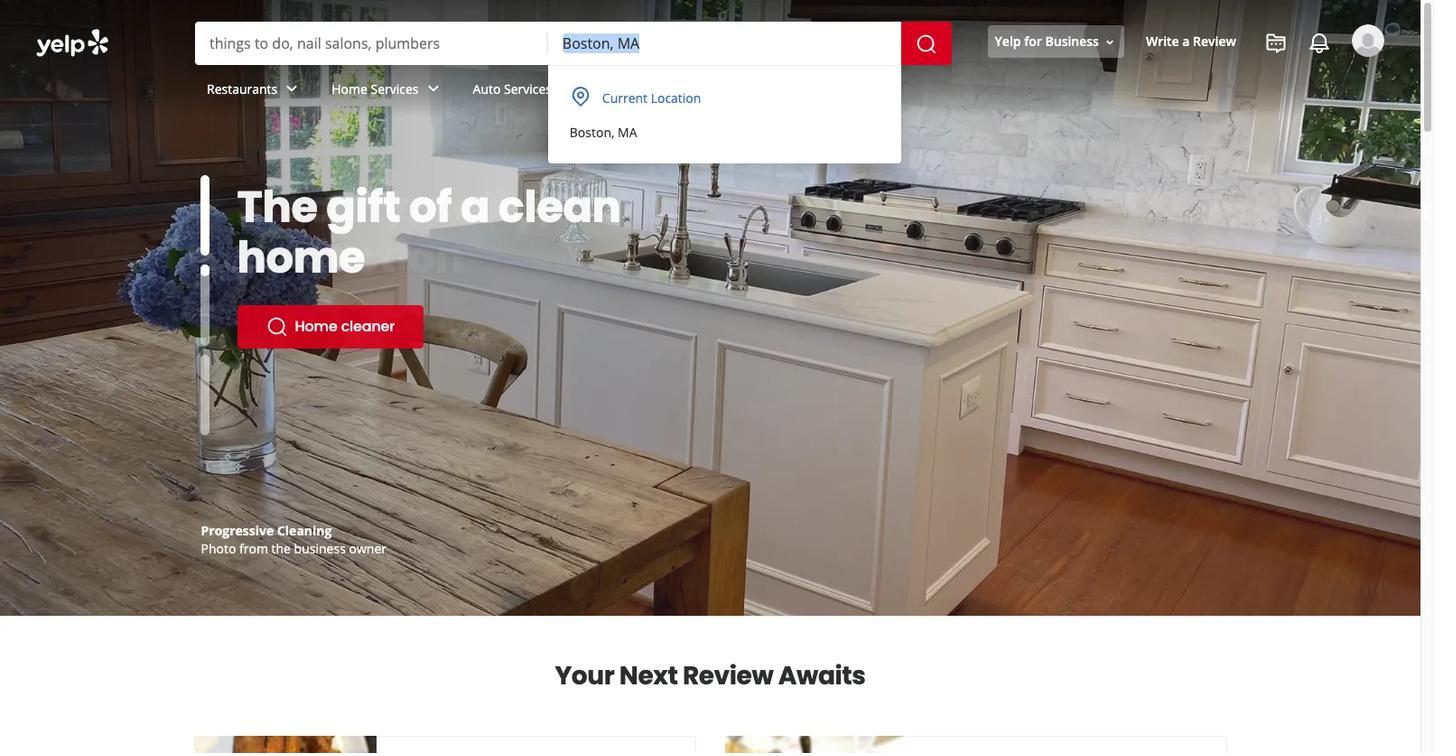 Task type: vqa. For each thing, say whether or not it's contained in the screenshot.
the leftmost Irrigation
no



Task type: locate. For each thing, give the bounding box(es) containing it.
a
[[1183, 33, 1190, 50], [461, 177, 490, 238]]

services for home services
[[371, 80, 419, 97]]

photo of tricky fish image
[[725, 736, 908, 754]]

gift
[[326, 177, 401, 238]]

  text field
[[563, 33, 887, 53]]

boston, ma link
[[559, 117, 887, 149]]

review right "next"
[[683, 659, 774, 694]]

ma
[[618, 124, 637, 141]]

boston, ma
[[570, 124, 637, 141]]

2 horizontal spatial 24 chevron down v2 image
[[641, 78, 663, 100]]

progressive
[[201, 522, 274, 539]]

write a review link
[[1139, 26, 1244, 58]]

0 horizontal spatial review
[[683, 659, 774, 694]]

awaits
[[779, 659, 866, 694]]

1 vertical spatial review
[[683, 659, 774, 694]]

yelp
[[995, 33, 1021, 50]]

progressive cleaning photo from the business owner
[[201, 522, 387, 557]]

a right write at top right
[[1183, 33, 1190, 50]]

1 horizontal spatial 24 chevron down v2 image
[[556, 78, 577, 100]]

business inside progressive cleaning photo from the business owner
[[294, 540, 346, 557]]

photo
[[201, 540, 236, 557], [201, 540, 236, 557]]

bone & broth photo from the business owner
[[201, 522, 387, 557]]

review inside write a review 'link'
[[1194, 33, 1237, 50]]

0 vertical spatial review
[[1194, 33, 1237, 50]]

24 search v2 image
[[266, 316, 288, 338], [266, 316, 288, 338]]

review right write at top right
[[1194, 33, 1237, 50]]

perfection
[[237, 228, 464, 288]]

review for next
[[683, 659, 774, 694]]

clean
[[499, 177, 621, 238]]

24 search v2 image inside 'home cleaner' link
[[266, 316, 288, 338]]

services down the find text field
[[371, 80, 419, 97]]

progressive cleaning link
[[201, 522, 332, 539]]

broth
[[249, 522, 285, 539]]

business inside bone & broth photo from the business owner
[[294, 540, 346, 557]]

cleaning
[[277, 522, 332, 539]]

24 marker v2 image
[[570, 86, 592, 108]]

auto services link
[[459, 65, 592, 117]]

24 chevron down v2 image left auto
[[422, 78, 444, 100]]

review
[[1194, 33, 1237, 50], [683, 659, 774, 694]]

24 chevron down v2 image inside auto services link
[[556, 78, 577, 100]]

a right the "of"
[[461, 177, 490, 238]]

more
[[606, 80, 638, 97]]

0 horizontal spatial a
[[461, 177, 490, 238]]

2 services from the left
[[504, 80, 552, 97]]

home down the find field
[[332, 80, 368, 97]]

1 horizontal spatial review
[[1194, 33, 1237, 50]]

the
[[237, 177, 318, 238]]

the inside bone & broth photo from the business owner
[[272, 540, 291, 557]]

a inside the gift of a clean home
[[461, 177, 490, 238]]

yelp for business button
[[988, 26, 1125, 58]]

home
[[332, 80, 368, 97], [295, 316, 338, 337]]

home cleaner link
[[237, 305, 424, 349]]

the
[[272, 540, 291, 557], [272, 540, 291, 557]]

0 vertical spatial a
[[1183, 33, 1190, 50]]

24 chevron down v2 image for more
[[641, 78, 663, 100]]

0 vertical spatial home
[[332, 80, 368, 97]]

1 horizontal spatial services
[[504, 80, 552, 97]]

24 chevron down v2 image inside more "link"
[[641, 78, 663, 100]]

services
[[371, 80, 419, 97], [504, 80, 552, 97]]

24 search v2 image for steamy, salty, perfection
[[266, 316, 288, 338]]

24 search v2 image inside 'pho' link
[[266, 316, 288, 338]]

None search field
[[0, 0, 1421, 192], [195, 22, 956, 65], [0, 0, 1421, 192], [195, 22, 956, 65]]

steamy, salty, perfection
[[237, 177, 551, 288]]

24 chevron down v2 image
[[422, 78, 444, 100], [556, 78, 577, 100], [641, 78, 663, 100]]

  text field inside explore banner section banner
[[563, 33, 887, 53]]

1 vertical spatial a
[[461, 177, 490, 238]]

business
[[294, 540, 346, 557], [294, 540, 346, 557]]

24 chevron down v2 image inside home services link
[[422, 78, 444, 100]]

home cleaner
[[295, 316, 395, 337]]

2 24 chevron down v2 image from the left
[[556, 78, 577, 100]]

home for home services
[[332, 80, 368, 97]]

owner inside bone & broth photo from the business owner
[[349, 540, 387, 557]]

bone & broth link
[[201, 522, 285, 539]]

0 horizontal spatial 24 chevron down v2 image
[[422, 78, 444, 100]]

from
[[239, 540, 268, 557], [239, 540, 268, 557]]

services for auto services
[[504, 80, 552, 97]]

owner
[[349, 540, 387, 557], [349, 540, 387, 557]]

1 services from the left
[[371, 80, 419, 97]]

home inside "business categories" 'element'
[[332, 80, 368, 97]]

yelp for business
[[995, 33, 1100, 50]]

24 chevron down v2 image for auto services
[[556, 78, 577, 100]]

write
[[1147, 33, 1180, 50]]

None field
[[210, 33, 534, 53], [563, 33, 887, 53], [563, 33, 887, 53]]

3 24 chevron down v2 image from the left
[[641, 78, 663, 100]]

boston,
[[570, 124, 615, 141]]

24 chevron down v2 image up boston,
[[556, 78, 577, 100]]

0 horizontal spatial services
[[371, 80, 419, 97]]

services right auto
[[504, 80, 552, 97]]

user actions element
[[981, 23, 1410, 134]]

home left cleaner
[[295, 316, 338, 337]]

write a review
[[1147, 33, 1237, 50]]

1 vertical spatial home
[[295, 316, 338, 337]]

1 horizontal spatial a
[[1183, 33, 1190, 50]]

salty,
[[430, 177, 551, 238]]

1 24 chevron down v2 image from the left
[[422, 78, 444, 100]]

steamy,
[[237, 177, 421, 238]]

24 chevron down v2 image right more
[[641, 78, 663, 100]]

24 chevron down v2 image
[[281, 78, 303, 100]]

next
[[620, 659, 678, 694]]

for
[[1025, 33, 1043, 50]]

your
[[555, 659, 615, 694]]



Task type: describe. For each thing, give the bounding box(es) containing it.
owner inside progressive cleaning photo from the business owner
[[349, 540, 387, 557]]

notifications image
[[1309, 33, 1331, 54]]

24 search v2 image for the gift of a clean home
[[266, 316, 288, 338]]

current location
[[602, 89, 701, 107]]

home
[[237, 228, 365, 288]]

home for home cleaner
[[295, 316, 338, 337]]

the gift of a clean home
[[237, 177, 621, 288]]

current
[[602, 89, 648, 107]]

projects image
[[1266, 33, 1288, 54]]

search image
[[916, 33, 937, 55]]

home services link
[[317, 65, 459, 117]]

pho link
[[237, 305, 351, 349]]

a inside write a review 'link'
[[1183, 33, 1190, 50]]

none field the find
[[210, 33, 534, 53]]

select slide image
[[200, 175, 209, 256]]

Find text field
[[210, 33, 534, 53]]

explore banner section banner
[[0, 0, 1421, 616]]

&
[[236, 522, 246, 539]]

photo inside bone & broth photo from the business owner
[[201, 540, 236, 557]]

current location link
[[559, 80, 891, 117]]

Near text field
[[563, 33, 887, 53]]

from inside progressive cleaning photo from the business owner
[[239, 540, 268, 557]]

your next review awaits
[[555, 659, 866, 694]]

restaurants
[[207, 80, 278, 97]]

from inside bone & broth photo from the business owner
[[239, 540, 268, 557]]

photo inside progressive cleaning photo from the business owner
[[201, 540, 236, 557]]

24 chevron down v2 image for home services
[[422, 78, 444, 100]]

more link
[[592, 65, 677, 117]]

of
[[409, 177, 452, 238]]

bone
[[201, 522, 233, 539]]

restaurants link
[[192, 65, 317, 117]]

cleaner
[[341, 316, 395, 337]]

the inside progressive cleaning photo from the business owner
[[272, 540, 291, 557]]

auto
[[473, 80, 501, 97]]

location
[[651, 89, 701, 107]]

photo of the heights image
[[194, 736, 376, 754]]

business categories element
[[192, 65, 1385, 117]]

home services
[[332, 80, 419, 97]]

pho
[[295, 316, 322, 337]]

business
[[1046, 33, 1100, 50]]

auto services
[[473, 80, 552, 97]]

review for a
[[1194, 33, 1237, 50]]

16 chevron down v2 image
[[1103, 35, 1118, 49]]

brad k. image
[[1353, 24, 1385, 57]]



